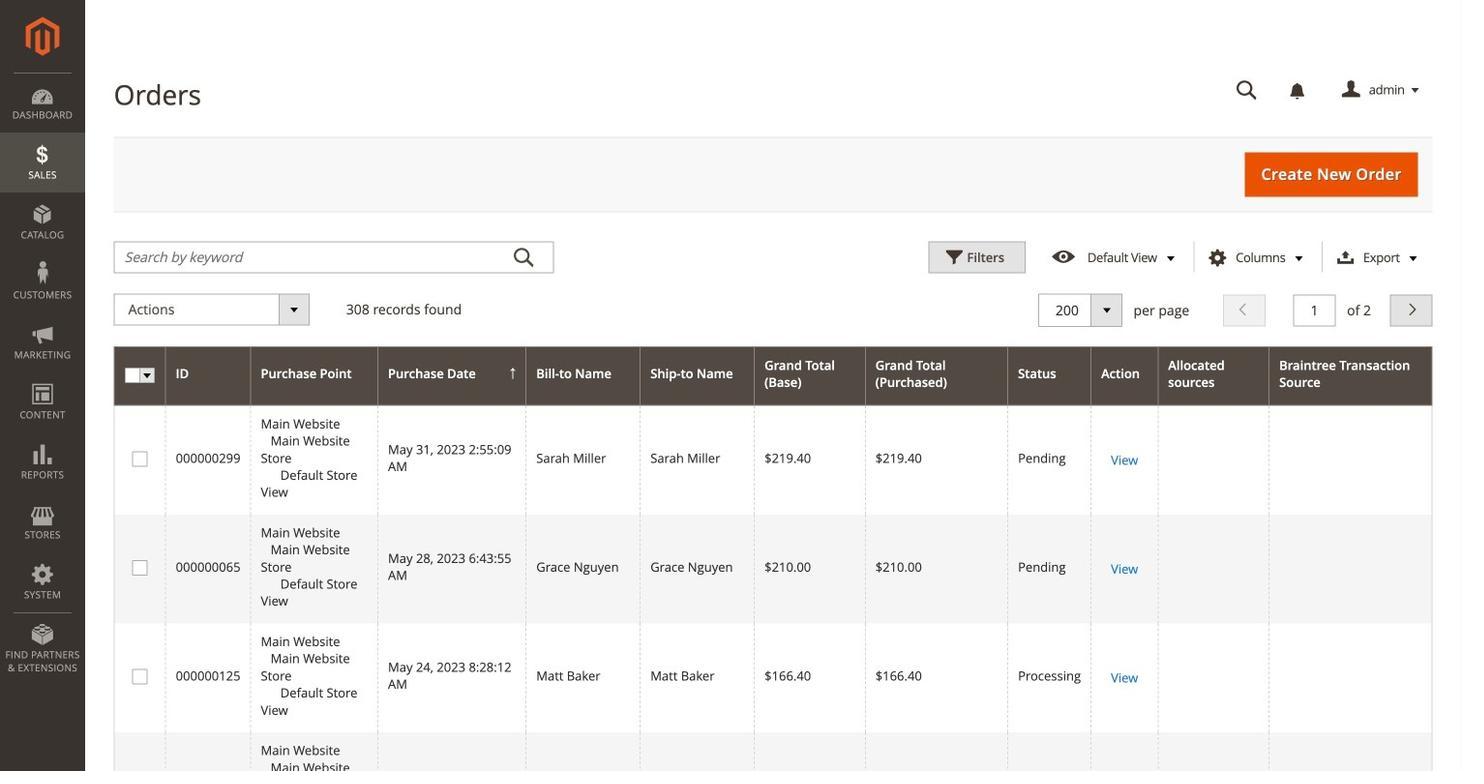 Task type: locate. For each thing, give the bounding box(es) containing it.
None checkbox
[[132, 561, 145, 573]]

Search by keyword text field
[[114, 241, 554, 273]]

None text field
[[1223, 74, 1272, 107], [1054, 300, 1112, 320], [1223, 74, 1272, 107], [1054, 300, 1112, 320]]

None number field
[[1294, 295, 1336, 327]]

None checkbox
[[132, 452, 145, 464], [132, 670, 145, 682], [132, 452, 145, 464], [132, 670, 145, 682]]

menu bar
[[0, 73, 85, 685]]



Task type: describe. For each thing, give the bounding box(es) containing it.
magento admin panel image
[[26, 16, 60, 56]]



